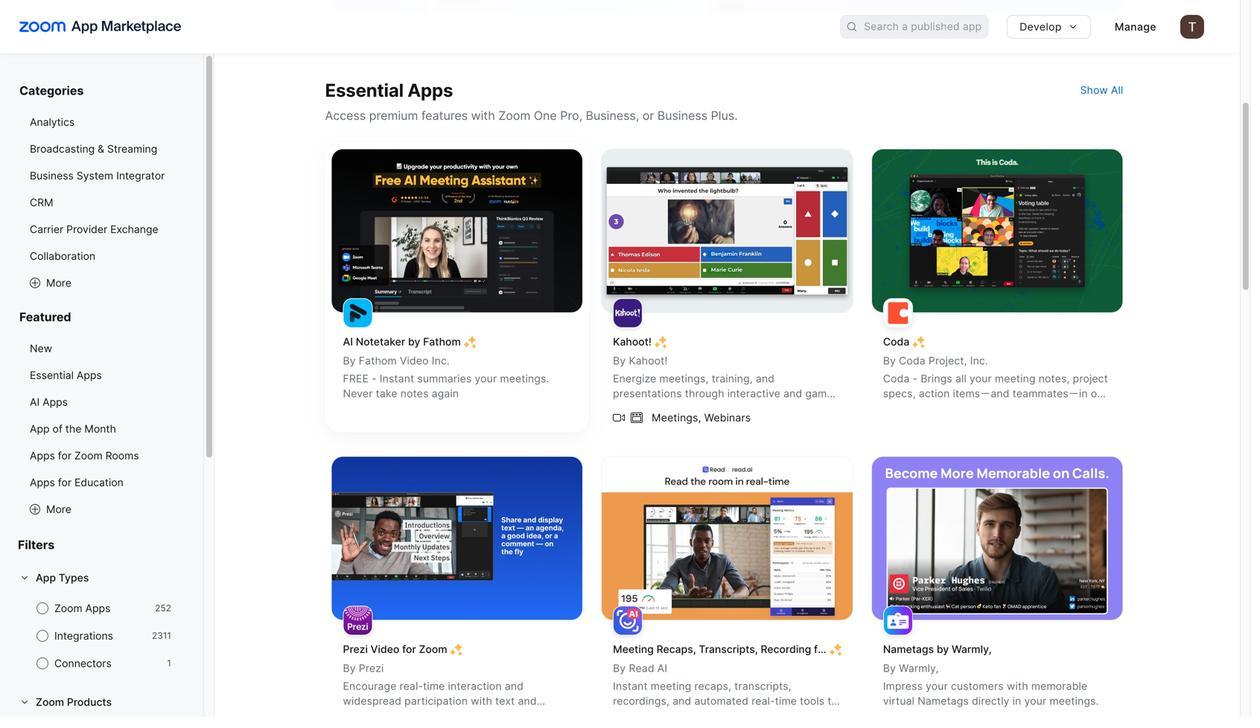 Task type: locate. For each thing, give the bounding box(es) containing it.
teammatesーin
[[1013, 387, 1088, 400]]

meeting
[[995, 372, 1036, 385], [651, 680, 691, 692]]

0 horizontal spatial -
[[372, 372, 377, 385]]

essential up ai apps
[[30, 369, 74, 382]]

in
[[1013, 695, 1021, 707]]

by coda project, inc. coda - brings all your meeting notes, project specs, action itemsーand teammatesーin one organized doc.
[[883, 354, 1110, 415]]

collaboration
[[30, 250, 95, 262]]

meeting up have
[[651, 680, 691, 692]]

1 vertical spatial meeting
[[651, 680, 691, 692]]

essential
[[325, 79, 404, 101], [30, 369, 74, 382]]

1 horizontal spatial instant
[[613, 680, 648, 692]]

1 vertical spatial ai
[[30, 396, 40, 408]]

integrations
[[54, 630, 113, 642]]

0 vertical spatial read
[[840, 643, 865, 656]]

ai
[[343, 335, 353, 348], [30, 396, 40, 408], [657, 662, 667, 675]]

2 vertical spatial meetings.
[[751, 710, 800, 717]]

by inside by coda project, inc. coda - brings all your meeting notes, project specs, action itemsーand teammatesーin one organized doc.
[[883, 354, 896, 367]]

0 vertical spatial instant
[[380, 372, 414, 385]]

1 vertical spatial with
[[1007, 680, 1028, 692]]

1 vertical spatial essential apps
[[30, 369, 102, 382]]

memorable
[[1031, 680, 1087, 692]]

0 horizontal spatial fathom
[[359, 354, 397, 367]]

elements
[[647, 402, 693, 415]]

meetings.
[[500, 372, 549, 385], [1050, 695, 1099, 707], [751, 710, 800, 717]]

premium
[[369, 108, 418, 123]]

zoom
[[498, 108, 530, 123], [74, 449, 103, 462], [54, 602, 82, 615], [419, 643, 447, 656], [36, 696, 64, 709], [720, 710, 748, 717]]

1 horizontal spatial essential apps
[[325, 79, 453, 101]]

for for education
[[58, 476, 72, 489]]

for down the of
[[58, 449, 72, 462]]

1 you from the left
[[480, 710, 498, 717]]

by down meeting
[[613, 662, 626, 675]]

0 vertical spatial video
[[400, 354, 429, 367]]

inc. inside by coda project, inc. coda - brings all your meeting notes, project specs, action itemsーand teammatesーin one organized doc.
[[970, 354, 988, 367]]

instant up recordings,
[[613, 680, 648, 692]]

by up the impress
[[883, 662, 896, 675]]

by for by coda project, inc. coda - brings all your meeting notes, project specs, action itemsーand teammatesーin one organized doc.
[[883, 354, 896, 367]]

you down text
[[480, 710, 498, 717]]

app
[[30, 423, 50, 435], [36, 572, 56, 584]]

1 more from the top
[[46, 277, 71, 289]]

and up have
[[673, 695, 691, 707]]

automated
[[694, 695, 748, 707]]

apps down app types dropdown button
[[85, 602, 111, 615]]

0 vertical spatial app
[[30, 423, 50, 435]]

0 vertical spatial warmly,
[[952, 643, 992, 656]]

ai for ai apps
[[30, 396, 40, 408]]

recording
[[761, 643, 811, 656]]

with inside nametags by warmly, by warmly, impress your customers with memorable virtual nametags directly in your meetings.
[[1007, 680, 1028, 692]]

by for by fathom video inc. free - instant summaries your meetings. never take notes again
[[343, 354, 356, 367]]

by inside nametags by warmly, by warmly, impress your customers with memorable virtual nametags directly in your meetings.
[[883, 662, 896, 675]]

by read ai instant meeting recaps, transcripts, recordings, and automated real-time tools to help you have better zoom meetings.
[[613, 662, 838, 717]]

by up free
[[343, 354, 356, 367]]

1 vertical spatial fathom
[[359, 354, 397, 367]]

show all button
[[1074, 81, 1129, 99]]

banner
[[0, 0, 1240, 54]]

1 horizontal spatial by
[[937, 643, 949, 656]]

2 horizontal spatial meetings.
[[1050, 695, 1099, 707]]

ai up app of the month
[[30, 396, 40, 408]]

kahoot!
[[613, 335, 652, 348], [629, 354, 668, 367]]

notes
[[400, 387, 429, 400]]

never
[[343, 387, 373, 400]]

summaries
[[417, 372, 472, 385]]

1 horizontal spatial time
[[775, 695, 797, 707]]

1 vertical spatial app
[[36, 572, 56, 584]]

read down meeting
[[629, 662, 654, 675]]

by up specs,
[[883, 354, 896, 367]]

appear
[[405, 710, 440, 717]]

fathom up by fathom video inc. free - instant summaries your meetings. never take notes again
[[423, 335, 461, 348]]

real- inside by read ai instant meeting recaps, transcripts, recordings, and automated real-time tools to help you have better zoom meetings.
[[752, 695, 775, 707]]

2 vertical spatial coda
[[883, 372, 910, 385]]

for down apps for zoom rooms
[[58, 476, 72, 489]]

- right free
[[372, 372, 377, 385]]

your right in
[[1024, 695, 1047, 707]]

organized
[[883, 402, 933, 415]]

of
[[52, 423, 62, 435]]

2 vertical spatial ai
[[657, 662, 667, 675]]

1 vertical spatial meetings.
[[1050, 695, 1099, 707]]

0 horizontal spatial essential
[[30, 369, 74, 382]]

app types
[[36, 572, 89, 584]]

all
[[955, 372, 967, 385]]

fathom down notetaker
[[359, 354, 397, 367]]

business right or
[[657, 108, 708, 123]]

read right from
[[840, 643, 865, 656]]

1 horizontal spatial fathom
[[423, 335, 461, 348]]

zoom left products
[[36, 696, 64, 709]]

1 vertical spatial nametags
[[918, 695, 969, 707]]

with inside by prezi encourage real-time interaction and widespread participation with text and images that appear beside you
[[471, 695, 492, 707]]

by inside by fathom video inc. free - instant summaries your meetings. never take notes again
[[343, 354, 356, 367]]

1 vertical spatial more
[[46, 503, 71, 516]]

by up encourage
[[343, 662, 356, 675]]

with
[[471, 108, 495, 123], [1007, 680, 1028, 692], [471, 695, 492, 707]]

inc. right project,
[[970, 354, 988, 367]]

zoom up education
[[74, 449, 103, 462]]

1 horizontal spatial warmly,
[[952, 643, 992, 656]]

products
[[67, 696, 112, 709]]

0 horizontal spatial real-
[[400, 680, 423, 692]]

more down apps for education
[[46, 503, 71, 516]]

real-
[[400, 680, 423, 692], [752, 695, 775, 707]]

0 horizontal spatial time
[[423, 680, 445, 692]]

0 horizontal spatial meeting
[[651, 680, 691, 692]]

project
[[1073, 372, 1108, 385]]

time left tools
[[775, 695, 797, 707]]

essential apps
[[325, 79, 453, 101], [30, 369, 102, 382]]

and right text
[[518, 695, 537, 707]]

by
[[408, 335, 420, 348], [937, 643, 949, 656]]

app of the month link
[[18, 417, 185, 441]]

your right summaries
[[475, 372, 497, 385]]

1 vertical spatial prezi
[[359, 662, 384, 675]]

project,
[[929, 354, 967, 367]]

-
[[372, 372, 377, 385], [913, 372, 918, 385]]

0 horizontal spatial ai
[[30, 396, 40, 408]]

business up crm
[[30, 169, 74, 182]]

instant up take
[[380, 372, 414, 385]]

provider
[[66, 223, 107, 236]]

real- down transcripts,
[[752, 695, 775, 707]]

1 inc. from the left
[[432, 354, 450, 367]]

0 vertical spatial meetings.
[[500, 372, 549, 385]]

by for by prezi encourage real-time interaction and widespread participation with text and images that appear beside you
[[343, 662, 356, 675]]

app for app of the month
[[30, 423, 50, 435]]

coda
[[883, 335, 909, 348], [899, 354, 926, 367], [883, 372, 910, 385]]

broadcasting & streaming
[[30, 143, 157, 155]]

with up in
[[1007, 680, 1028, 692]]

1 horizontal spatial meetings.
[[751, 710, 800, 717]]

meeting inside by coda project, inc. coda - brings all your meeting notes, project specs, action itemsーand teammatesーin one organized doc.
[[995, 372, 1036, 385]]

essential apps up premium
[[325, 79, 453, 101]]

manage button
[[1103, 15, 1168, 39]]

types
[[59, 572, 89, 584]]

1 horizontal spatial business
[[657, 108, 708, 123]]

app left the of
[[30, 423, 50, 435]]

video down ai notetaker by fathom
[[400, 354, 429, 367]]

1 vertical spatial kahoot!
[[629, 354, 668, 367]]

2 - from the left
[[913, 372, 918, 385]]

0 vertical spatial real-
[[400, 680, 423, 692]]

ai down recaps,
[[657, 662, 667, 675]]

more for featured
[[46, 503, 71, 516]]

2311
[[152, 630, 171, 641]]

1 horizontal spatial you
[[638, 710, 656, 717]]

apps up the of
[[43, 396, 68, 408]]

prezi
[[343, 643, 368, 656], [359, 662, 384, 675]]

by fathom video inc. free - instant summaries your meetings. never take notes again
[[343, 354, 549, 400]]

zoom inside by read ai instant meeting recaps, transcripts, recordings, and automated real-time tools to help you have better zoom meetings.
[[720, 710, 748, 717]]

1 vertical spatial time
[[775, 695, 797, 707]]

warmly, up the customers
[[952, 643, 992, 656]]

webinars
[[704, 411, 751, 424]]

1 - from the left
[[372, 372, 377, 385]]

0 vertical spatial prezi
[[343, 643, 368, 656]]

warmly, up the impress
[[899, 662, 939, 675]]

video inside by fathom video inc. free - instant summaries your meetings. never take notes again
[[400, 354, 429, 367]]

widespread
[[343, 695, 401, 707]]

1 horizontal spatial essential
[[325, 79, 404, 101]]

2 more from the top
[[46, 503, 71, 516]]

inc. for coda project, inc.
[[970, 354, 988, 367]]

again
[[432, 387, 459, 400]]

energize
[[613, 372, 656, 385]]

carrier provider exchange link
[[18, 217, 185, 241]]

you down recordings,
[[638, 710, 656, 717]]

1 horizontal spatial -
[[913, 372, 918, 385]]

0 vertical spatial essential apps
[[325, 79, 453, 101]]

- inside by coda project, inc. coda - brings all your meeting notes, project specs, action itemsーand teammatesーin one organized doc.
[[913, 372, 918, 385]]

1 horizontal spatial meeting
[[995, 372, 1036, 385]]

analytics link
[[18, 110, 185, 134]]

inc. up summaries
[[432, 354, 450, 367]]

by inside by read ai instant meeting recaps, transcripts, recordings, and automated real-time tools to help you have better zoom meetings.
[[613, 662, 626, 675]]

0 vertical spatial for
[[58, 449, 72, 462]]

search a published app element
[[840, 15, 989, 39]]

directly
[[972, 695, 1009, 707]]

carrier
[[30, 223, 63, 236]]

rooms
[[105, 449, 139, 462]]

0 vertical spatial by
[[408, 335, 420, 348]]

1 vertical spatial instant
[[613, 680, 648, 692]]

1 vertical spatial essential
[[30, 369, 74, 382]]

fathom inside by fathom video inc. free - instant summaries your meetings. never take notes again
[[359, 354, 397, 367]]

1 vertical spatial real-
[[752, 695, 775, 707]]

connectors
[[54, 657, 112, 670]]

with right features
[[471, 108, 495, 123]]

0 horizontal spatial instant
[[380, 372, 414, 385]]

prezi video for zoom
[[343, 643, 447, 656]]

app left types at the left of page
[[36, 572, 56, 584]]

0 vertical spatial meeting
[[995, 372, 1036, 385]]

more down collaboration
[[46, 277, 71, 289]]

0 horizontal spatial read
[[629, 662, 654, 675]]

time up participation
[[423, 680, 445, 692]]

for up by prezi encourage real-time interaction and widespread participation with text and images that appear beside you
[[402, 643, 416, 656]]

0 horizontal spatial inc.
[[432, 354, 450, 367]]

by for by kahoot! energize meetings, training, and presentations through interactive and game- based elements
[[613, 354, 626, 367]]

by up energize
[[613, 354, 626, 367]]

apps for zoom rooms link
[[18, 444, 185, 468]]

1 vertical spatial for
[[58, 476, 72, 489]]

apps
[[408, 79, 453, 101], [77, 369, 102, 382], [43, 396, 68, 408], [30, 449, 55, 462], [30, 476, 55, 489], [85, 602, 111, 615]]

ai left notetaker
[[343, 335, 353, 348]]

2 vertical spatial with
[[471, 695, 492, 707]]

1 vertical spatial by
[[937, 643, 949, 656]]

the
[[65, 423, 82, 435]]

0 horizontal spatial you
[[480, 710, 498, 717]]

zoom left one
[[498, 108, 530, 123]]

0 vertical spatial coda
[[883, 335, 909, 348]]

video up encourage
[[371, 643, 399, 656]]

show
[[1080, 84, 1108, 97]]

text
[[495, 695, 515, 707]]

0 vertical spatial more
[[46, 277, 71, 289]]

1 vertical spatial business
[[30, 169, 74, 182]]

inc. inside by fathom video inc. free - instant summaries your meetings. never take notes again
[[432, 354, 450, 367]]

more for categories
[[46, 277, 71, 289]]

and inside by read ai instant meeting recaps, transcripts, recordings, and automated real-time tools to help you have better zoom meetings.
[[673, 695, 691, 707]]

0 horizontal spatial business
[[30, 169, 74, 182]]

1 vertical spatial read
[[629, 662, 654, 675]]

your
[[475, 372, 497, 385], [970, 372, 992, 385], [926, 680, 948, 692], [1024, 695, 1047, 707]]

categories button
[[18, 83, 185, 110]]

with down interaction
[[471, 695, 492, 707]]

real- up participation
[[400, 680, 423, 692]]

app inside dropdown button
[[36, 572, 56, 584]]

interaction
[[448, 680, 502, 692]]

nametags down the customers
[[918, 695, 969, 707]]

2 you from the left
[[638, 710, 656, 717]]

for
[[58, 449, 72, 462], [58, 476, 72, 489], [402, 643, 416, 656]]

0 vertical spatial with
[[471, 108, 495, 123]]

essential up the access
[[325, 79, 404, 101]]

- inside by fathom video inc. free - instant summaries your meetings. never take notes again
[[372, 372, 377, 385]]

doc.
[[936, 402, 958, 415]]

real- inside by prezi encourage real-time interaction and widespread participation with text and images that appear beside you
[[400, 680, 423, 692]]

0 vertical spatial ai
[[343, 335, 353, 348]]

0 horizontal spatial meetings.
[[500, 372, 549, 385]]

nametags up the impress
[[883, 643, 934, 656]]

your up itemsーand
[[970, 372, 992, 385]]

0 horizontal spatial by
[[408, 335, 420, 348]]

recordings,
[[613, 695, 669, 707]]

2 horizontal spatial ai
[[657, 662, 667, 675]]

1 horizontal spatial inc.
[[970, 354, 988, 367]]

month
[[84, 423, 116, 435]]

essential apps up ai apps
[[30, 369, 102, 382]]

0 vertical spatial time
[[423, 680, 445, 692]]

banner containing develop
[[0, 0, 1240, 54]]

prezi inside by prezi encourage real-time interaction and widespread participation with text and images that appear beside you
[[359, 662, 384, 675]]

your right the impress
[[926, 680, 948, 692]]

meeting up itemsーand
[[995, 372, 1036, 385]]

2 vertical spatial for
[[402, 643, 416, 656]]

streaming
[[107, 143, 157, 155]]

crm
[[30, 196, 53, 209]]

by inside by prezi encourage real-time interaction and widespread participation with text and images that appear beside you
[[343, 662, 356, 675]]

zoom products button
[[18, 690, 185, 714]]

read inside by read ai instant meeting recaps, transcripts, recordings, and automated real-time tools to help you have better zoom meetings.
[[629, 662, 654, 675]]

0 vertical spatial essential
[[325, 79, 404, 101]]

1 horizontal spatial real-
[[752, 695, 775, 707]]

0 horizontal spatial warmly,
[[899, 662, 939, 675]]

- left the brings
[[913, 372, 918, 385]]

1 horizontal spatial ai
[[343, 335, 353, 348]]

zoom down automated
[[720, 710, 748, 717]]

recaps,
[[656, 643, 696, 656]]

by inside by kahoot! energize meetings, training, and presentations through interactive and game- based elements
[[613, 354, 626, 367]]

2 inc. from the left
[[970, 354, 988, 367]]



Task type: describe. For each thing, give the bounding box(es) containing it.
time inside by read ai instant meeting recaps, transcripts, recordings, and automated real-time tools to help you have better zoom meetings.
[[775, 695, 797, 707]]

exchange
[[110, 223, 158, 236]]

notetaker
[[356, 335, 405, 348]]

presentations
[[613, 387, 682, 400]]

business system integrator
[[30, 169, 165, 182]]

transcripts,
[[734, 680, 791, 692]]

new
[[30, 342, 52, 355]]

impress
[[883, 680, 923, 692]]

essential apps link
[[18, 363, 185, 387]]

and up interactive
[[756, 372, 775, 385]]

all
[[1111, 84, 1123, 97]]

access premium features with zoom one pro, business, or business plus.
[[325, 108, 738, 123]]

- for coda
[[913, 372, 918, 385]]

transcripts,
[[699, 643, 758, 656]]

meeting inside by read ai instant meeting recaps, transcripts, recordings, and automated real-time tools to help you have better zoom meetings.
[[651, 680, 691, 692]]

your inside by fathom video inc. free - instant summaries your meetings. never take notes again
[[475, 372, 497, 385]]

better
[[686, 710, 716, 717]]

zoom inside dropdown button
[[36, 696, 64, 709]]

game-
[[805, 387, 838, 400]]

1 vertical spatial video
[[371, 643, 399, 656]]

0 vertical spatial kahoot!
[[613, 335, 652, 348]]

based
[[613, 402, 644, 415]]

images
[[343, 710, 379, 717]]

ai apps
[[30, 396, 68, 408]]

by kahoot! energize meetings, training, and presentations through interactive and game- based elements
[[613, 354, 838, 415]]

by for by read ai instant meeting recaps, transcripts, recordings, and automated real-time tools to help you have better zoom meetings.
[[613, 662, 626, 675]]

meeting recaps, transcripts, recording from read
[[613, 643, 865, 656]]

your inside by coda project, inc. coda - brings all your meeting notes, project specs, action itemsーand teammatesーin one organized doc.
[[970, 372, 992, 385]]

zoom products
[[36, 696, 112, 709]]

apps down apps for zoom rooms
[[30, 476, 55, 489]]

participation
[[404, 695, 468, 707]]

collaboration link
[[18, 244, 185, 268]]

apps down the of
[[30, 449, 55, 462]]

&
[[98, 143, 104, 155]]

customers
[[951, 680, 1004, 692]]

access
[[325, 108, 366, 123]]

interactive
[[727, 387, 780, 400]]

instant inside by read ai instant meeting recaps, transcripts, recordings, and automated real-time tools to help you have better zoom meetings.
[[613, 680, 648, 692]]

- for free
[[372, 372, 377, 385]]

take
[[376, 387, 397, 400]]

1 vertical spatial coda
[[899, 354, 926, 367]]

zoom up by prezi encourage real-time interaction and widespread participation with text and images that appear beside you
[[419, 643, 447, 656]]

training,
[[712, 372, 753, 385]]

nametags by warmly, by warmly, impress your customers with memorable virtual nametags directly in your meetings.
[[883, 643, 1099, 707]]

free
[[343, 372, 369, 385]]

analytics
[[30, 116, 75, 128]]

have
[[659, 710, 683, 717]]

specs,
[[883, 387, 916, 400]]

for for zoom
[[58, 449, 72, 462]]

to
[[828, 695, 838, 707]]

through
[[685, 387, 724, 400]]

or
[[643, 108, 654, 123]]

instant inside by fathom video inc. free - instant summaries your meetings. never take notes again
[[380, 372, 414, 385]]

manage
[[1115, 20, 1156, 33]]

apps for education link
[[18, 471, 185, 494]]

you inside by read ai instant meeting recaps, transcripts, recordings, and automated real-time tools to help you have better zoom meetings.
[[638, 710, 656, 717]]

new link
[[18, 337, 185, 360]]

business system integrator link
[[18, 164, 185, 188]]

meetings. inside by fathom video inc. free - instant summaries your meetings. never take notes again
[[500, 372, 549, 385]]

beside
[[443, 710, 477, 717]]

app types button
[[18, 566, 185, 590]]

one
[[534, 108, 557, 123]]

broadcasting & streaming link
[[18, 137, 185, 161]]

ai inside by read ai instant meeting recaps, transcripts, recordings, and automated real-time tools to help you have better zoom meetings.
[[657, 662, 667, 675]]

meeting
[[613, 643, 654, 656]]

recaps,
[[694, 680, 731, 692]]

system
[[77, 169, 113, 182]]

0 vertical spatial business
[[657, 108, 708, 123]]

develop button
[[1007, 15, 1091, 39]]

by inside nametags by warmly, by warmly, impress your customers with memorable virtual nametags directly in your meetings.
[[937, 643, 949, 656]]

develop
[[1020, 20, 1062, 33]]

app for app types
[[36, 572, 56, 584]]

1 horizontal spatial read
[[840, 643, 865, 656]]

virtual
[[883, 695, 915, 707]]

carrier provider exchange
[[30, 223, 158, 236]]

zoom down types at the left of page
[[54, 602, 82, 615]]

crm link
[[18, 191, 185, 214]]

1
[[167, 658, 171, 669]]

from
[[814, 643, 837, 656]]

filters
[[18, 538, 55, 552]]

you inside by prezi encourage real-time interaction and widespread participation with text and images that appear beside you
[[480, 710, 498, 717]]

1 vertical spatial warmly,
[[899, 662, 939, 675]]

and up text
[[505, 680, 524, 692]]

tools
[[800, 695, 825, 707]]

Search text field
[[864, 16, 989, 38]]

0 vertical spatial nametags
[[883, 643, 934, 656]]

inc. for fathom video inc.
[[432, 354, 450, 367]]

itemsーand
[[953, 387, 1009, 400]]

ai for ai notetaker by fathom
[[343, 335, 353, 348]]

featured button
[[18, 310, 185, 337]]

business,
[[586, 108, 639, 123]]

kahoot! inside by kahoot! energize meetings, training, and presentations through interactive and game- based elements
[[629, 354, 668, 367]]

meetings. inside by read ai instant meeting recaps, transcripts, recordings, and automated real-time tools to help you have better zoom meetings.
[[751, 710, 800, 717]]

and left game-
[[783, 387, 802, 400]]

ai notetaker by fathom
[[343, 335, 461, 348]]

encourage
[[343, 680, 397, 692]]

plus.
[[711, 108, 738, 123]]

time inside by prezi encourage real-time interaction and widespread participation with text and images that appear beside you
[[423, 680, 445, 692]]

features
[[421, 108, 468, 123]]

categories
[[19, 83, 84, 98]]

brings
[[921, 372, 952, 385]]

apps down new link
[[77, 369, 102, 382]]

0 horizontal spatial essential apps
[[30, 369, 102, 382]]

broadcasting
[[30, 143, 95, 155]]

zoom apps
[[54, 602, 111, 615]]

meetings. inside nametags by warmly, by warmly, impress your customers with memorable virtual nametags directly in your meetings.
[[1050, 695, 1099, 707]]

app of the month
[[30, 423, 116, 435]]

0 vertical spatial fathom
[[423, 335, 461, 348]]

show all
[[1080, 84, 1123, 97]]

apps up features
[[408, 79, 453, 101]]



Task type: vqa. For each thing, say whether or not it's contained in the screenshot.
the Chat
no



